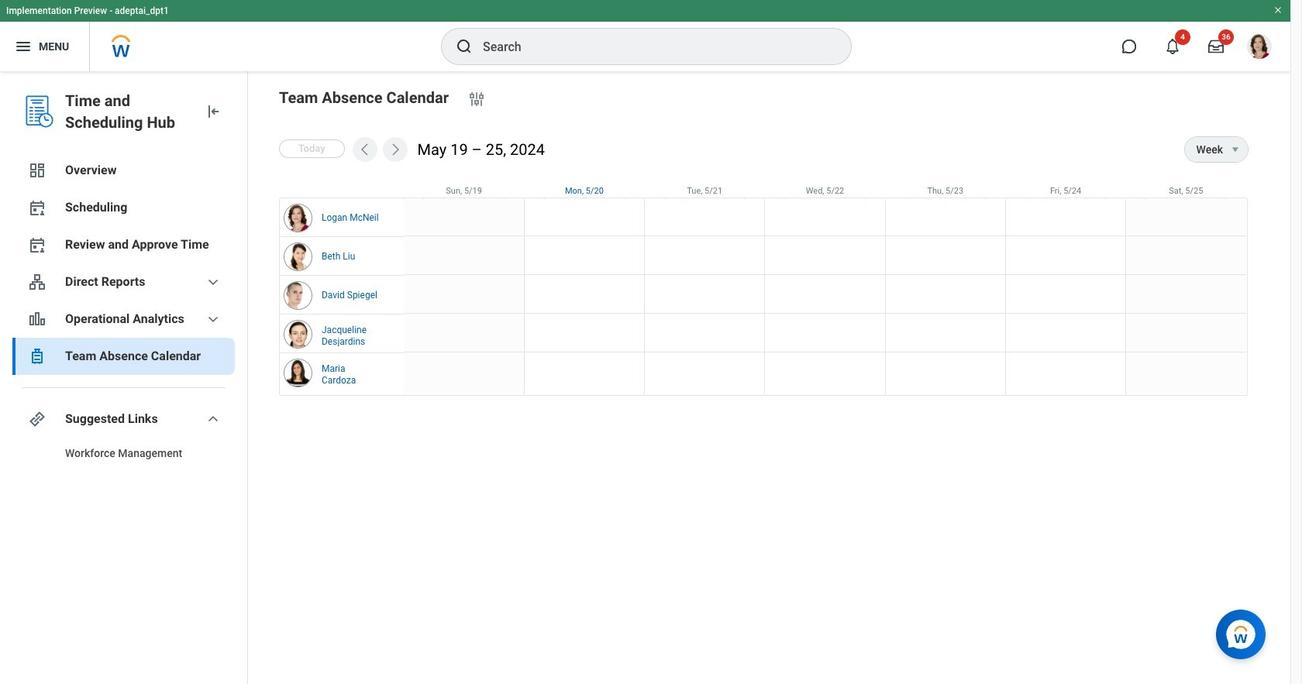 Task type: vqa. For each thing, say whether or not it's contained in the screenshot.
middle open
no



Task type: locate. For each thing, give the bounding box(es) containing it.
0 vertical spatial calendar user solid image
[[28, 198, 47, 217]]

0 vertical spatial chevron down small image
[[204, 273, 222, 291]]

calendar user solid image
[[28, 198, 47, 217], [28, 236, 47, 254]]

calendar user solid image down the dashboard icon
[[28, 198, 47, 217]]

2 vertical spatial chevron down small image
[[204, 410, 222, 429]]

chevron down small image for 'link' icon
[[204, 410, 222, 429]]

calendar user solid image up view team icon
[[28, 236, 47, 254]]

3 chevron down small image from the top
[[204, 410, 222, 429]]

close environment banner image
[[1274, 5, 1283, 15]]

chart image
[[28, 310, 47, 329]]

Search Workday  search field
[[483, 29, 819, 64]]

search image
[[455, 37, 474, 56]]

2 calendar user solid image from the top
[[28, 236, 47, 254]]

2 chevron down small image from the top
[[204, 310, 222, 329]]

justify image
[[14, 37, 33, 56]]

1 vertical spatial chevron down small image
[[204, 310, 222, 329]]

navigation pane region
[[0, 71, 248, 685]]

transformation import image
[[204, 102, 222, 121]]

banner
[[0, 0, 1291, 71]]

caret down image
[[1226, 143, 1245, 156]]

view team image
[[28, 273, 47, 291]]

1 calendar user solid image from the top
[[28, 198, 47, 217]]

chevron left image
[[357, 142, 373, 157]]

1 vertical spatial calendar user solid image
[[28, 236, 47, 254]]

chevron down small image
[[204, 273, 222, 291], [204, 310, 222, 329], [204, 410, 222, 429]]

1 chevron down small image from the top
[[204, 273, 222, 291]]



Task type: describe. For each thing, give the bounding box(es) containing it.
link image
[[28, 410, 47, 429]]

task timeoff image
[[28, 347, 47, 366]]

notifications large image
[[1165, 39, 1181, 54]]

chevron down small image for chart icon
[[204, 310, 222, 329]]

profile logan mcneil image
[[1247, 34, 1272, 62]]

dashboard image
[[28, 161, 47, 180]]

time and scheduling hub element
[[65, 90, 191, 133]]

chevron down small image for view team icon
[[204, 273, 222, 291]]

inbox large image
[[1209, 39, 1224, 54]]

chevron right image
[[387, 142, 403, 157]]

change selection image
[[467, 90, 486, 109]]



